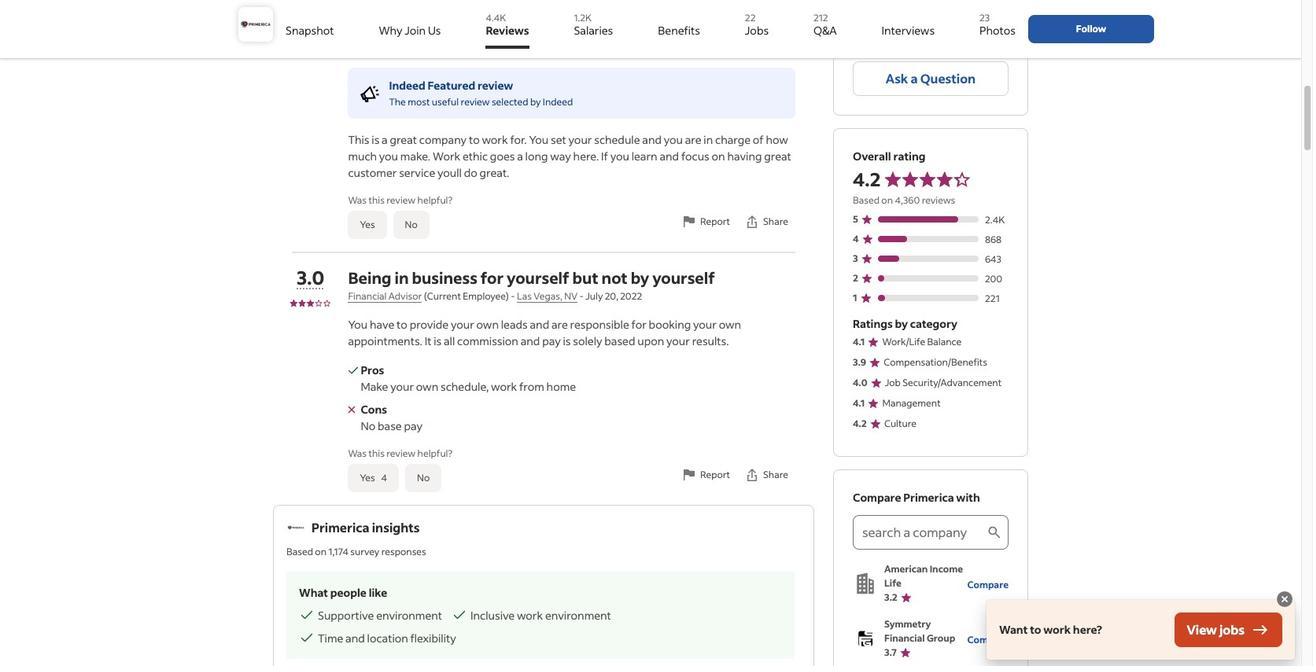 Task type: describe. For each thing, give the bounding box(es) containing it.
1 horizontal spatial you
[[610, 149, 629, 164]]

youll
[[438, 165, 462, 180]]

is right it
[[434, 334, 442, 349]]

5
[[853, 213, 858, 225]]

financial advisor link
[[348, 290, 422, 303]]

great.
[[480, 165, 509, 180]]

or
[[853, 6, 864, 21]]

and up learn
[[642, 132, 662, 147]]

0 horizontal spatial 4
[[381, 472, 387, 484]]

221
[[985, 293, 1000, 305]]

1 environment from the left
[[376, 608, 442, 623]]

3.0
[[297, 265, 324, 290]]

jobs
[[745, 23, 769, 38]]

on inside this is a great company to work for. you set your schedule and you are in charge of how much you make. work ethic goes a long way here. if you learn and focus on having great customer service youll do great.
[[712, 149, 725, 164]]

want
[[999, 622, 1028, 637]]

1 4.2 from the top
[[853, 167, 881, 191]]

vegas, inside great (current employee) - las vegas, nv
[[550, 42, 579, 54]]

our
[[853, 23, 873, 38]]

report for 3.0
[[700, 469, 730, 481]]

ethic
[[463, 149, 488, 164]]

supportive
[[318, 608, 374, 623]]

search a company field
[[853, 515, 987, 550]]

company
[[419, 132, 467, 147]]

was for 3.0
[[348, 448, 367, 460]]

this is a great company to work for. you set your schedule and you are in charge of how much you make. work ethic goes a long way here. if you learn and focus on having great customer service youll do great.
[[348, 132, 791, 180]]

1.2k salaries
[[574, 12, 613, 38]]

own inside pros make your own schedule, work from home cons no base pay
[[416, 379, 438, 394]]

management
[[882, 397, 941, 409]]

overall rating
[[853, 149, 926, 164]]

of
[[753, 132, 764, 147]]

focus
[[681, 149, 710, 164]]

your inside pros make your own schedule, work from home cons no base pay
[[390, 379, 414, 394]]

to right want
[[1030, 622, 1041, 637]]

4.0
[[853, 377, 868, 389]]

much
[[348, 149, 377, 164]]

interviewing
[[866, 6, 930, 21]]

close image
[[1276, 590, 1294, 609]]

4 inside image
[[853, 233, 859, 244]]

indeed featured review the most useful review selected by indeed
[[389, 78, 573, 108]]

review up selected in the top left of the page
[[478, 78, 513, 93]]

american
[[884, 563, 928, 575]]

view jobs link
[[1174, 613, 1283, 648]]

you have to provide your own leads and are responsible for booking your own appointments. it is all commission and pay is solely based upon your results.
[[348, 317, 741, 349]]

review down service
[[387, 194, 416, 206]]

3.2 out of 5 stars. element
[[884, 591, 967, 605]]

pay inside pros make your own schedule, work from home cons no base pay
[[404, 419, 423, 434]]

by inside being in business for yourself but not by yourself financial advisor (current employee) - las vegas, nv - july 20, 2022
[[631, 268, 649, 288]]

to inside the you have to provide your own leads and are responsible for booking your own appointments. it is all commission and pay is solely based upon your results.
[[397, 317, 407, 332]]

a right the this
[[382, 132, 388, 147]]

pros make your own schedule, work from home cons no base pay
[[361, 363, 576, 434]]

here.
[[573, 149, 599, 164]]

helpful? for 3.0
[[418, 448, 453, 460]]

2 horizontal spatial -
[[580, 290, 584, 302]]

nv inside great (current employee) - las vegas, nv
[[581, 42, 594, 54]]

no for 5.0
[[405, 219, 418, 231]]

4.4k
[[486, 12, 506, 24]]

23 photos
[[980, 12, 1016, 38]]

want to work here?
[[999, 622, 1102, 637]]

report for 5.0
[[700, 216, 730, 227]]

based for based on 1,174 survey responses
[[286, 546, 313, 558]]

time
[[318, 631, 343, 646]]

us
[[428, 23, 441, 38]]

view jobs
[[1187, 622, 1245, 638]]

why
[[379, 23, 402, 38]]

5.0
[[296, 17, 325, 41]]

why join us
[[379, 23, 441, 38]]

no button for 5.0
[[393, 211, 429, 239]]

0 horizontal spatial -
[[511, 290, 515, 302]]

this for 5.0
[[369, 194, 385, 206]]

goes
[[490, 149, 515, 164]]

nv inside being in business for yourself but not by yourself financial advisor (current employee) - las vegas, nv - july 20, 2022
[[564, 290, 578, 302]]

yes for yes 4
[[360, 472, 375, 484]]

compare for american income life
[[967, 579, 1009, 591]]

financial inside being in business for yourself but not by yourself financial advisor (current employee) - las vegas, nv - july 20, 2022
[[348, 290, 387, 302]]

supportive environment
[[318, 608, 442, 623]]

your up all
[[451, 317, 474, 332]]

1,174
[[328, 546, 348, 558]]

at
[[932, 6, 942, 21]]

great (current employee) - las vegas, nv
[[348, 19, 594, 54]]

1 horizontal spatial own
[[476, 317, 499, 332]]

2
[[853, 272, 859, 284]]

share for 3.0
[[763, 469, 788, 481]]

leads
[[501, 317, 528, 332]]

on for based on 1,174 survey responses
[[315, 546, 327, 558]]

work right inclusive
[[517, 608, 543, 623]]

(current inside being in business for yourself but not by yourself financial advisor (current employee) - las vegas, nv - july 20, 2022
[[424, 290, 461, 302]]

from
[[519, 379, 544, 394]]

employee) inside being in business for yourself but not by yourself financial advisor (current employee) - las vegas, nv - july 20, 2022
[[463, 290, 509, 302]]

set
[[551, 132, 566, 147]]

helpful? for 5.0
[[418, 194, 453, 206]]

responses
[[381, 546, 426, 558]]

and right learn
[[660, 149, 679, 164]]

reviews
[[922, 194, 956, 206]]

ratings
[[853, 316, 893, 331]]

to inside ask a question about working or interviewing at primerica. our community is ready to answer.
[[977, 23, 987, 38]]

great
[[348, 19, 391, 39]]

it
[[425, 334, 432, 349]]

community
[[875, 23, 933, 38]]

2.4k
[[985, 214, 1005, 226]]

way
[[550, 149, 571, 164]]

vegas, inside being in business for yourself but not by yourself financial advisor (current employee) - las vegas, nv - july 20, 2022
[[534, 290, 562, 302]]

follow button
[[1028, 15, 1154, 43]]

most
[[408, 96, 430, 108]]

1 out of 5 stars based on 221 reviews image
[[853, 290, 1009, 306]]

yes for yes
[[360, 219, 375, 231]]

was for 5.0
[[348, 194, 367, 206]]

july
[[586, 290, 603, 302]]

employee) inside great (current employee) - las vegas, nv
[[479, 42, 525, 54]]

3 out of 5 stars based on 643 reviews image
[[853, 250, 1009, 267]]

23
[[980, 12, 990, 24]]

no inside pros make your own schedule, work from home cons no base pay
[[361, 419, 376, 434]]

by inside indeed featured review the most useful review selected by indeed
[[530, 96, 541, 108]]

1 horizontal spatial indeed
[[543, 96, 573, 108]]

and right leads
[[530, 317, 549, 332]]

commission
[[457, 334, 518, 349]]

2 horizontal spatial own
[[719, 317, 741, 332]]

being in business for yourself but not by yourself link
[[348, 268, 715, 288]]

answer.
[[853, 39, 892, 54]]

212 q&a
[[814, 12, 837, 38]]

0 horizontal spatial you
[[379, 149, 398, 164]]

4.1 for work/life balance
[[853, 336, 865, 348]]

20,
[[605, 290, 618, 302]]

location
[[367, 631, 408, 646]]

2 yourself from the left
[[652, 268, 715, 288]]

inclusive work environment
[[471, 608, 611, 623]]

1 vertical spatial primerica
[[312, 519, 369, 536]]

what
[[299, 585, 328, 600]]

report button for 3.0
[[674, 458, 737, 493]]

interviews link
[[882, 6, 935, 49]]

primerica insights
[[312, 519, 420, 536]]

but
[[573, 268, 598, 288]]

group
[[927, 633, 955, 644]]

3.7 out of 5 stars. element
[[884, 646, 967, 660]]

work left here?
[[1044, 622, 1071, 637]]

rating
[[893, 149, 926, 164]]

ask a question about working or interviewing at primerica. our community is ready to answer.
[[853, 0, 1004, 54]]

your down booking
[[667, 334, 690, 349]]

job
[[885, 377, 901, 389]]

if
[[601, 149, 608, 164]]

2 4.2 from the top
[[853, 418, 867, 430]]

in inside being in business for yourself but not by yourself financial advisor (current employee) - las vegas, nv - july 20, 2022
[[395, 268, 409, 288]]

1 horizontal spatial great
[[764, 149, 791, 164]]

responsible
[[570, 317, 629, 332]]

are inside the you have to provide your own leads and are responsible for booking your own appointments. it is all commission and pay is solely based upon your results.
[[552, 317, 568, 332]]

0 vertical spatial primerica
[[903, 490, 954, 505]]

appointments.
[[348, 334, 422, 349]]

home
[[547, 379, 576, 394]]

life
[[884, 578, 902, 589]]

compensation/benefits
[[884, 356, 988, 368]]



Task type: vqa. For each thing, say whether or not it's contained in the screenshot.


Task type: locate. For each thing, give the bounding box(es) containing it.
0 vertical spatial vegas,
[[550, 42, 579, 54]]

1 vertical spatial pay
[[404, 419, 423, 434]]

was
[[348, 194, 367, 206], [348, 448, 367, 460]]

you up focus
[[664, 132, 683, 147]]

no right yes 4
[[417, 472, 430, 484]]

0 vertical spatial share
[[763, 216, 788, 227]]

1 horizontal spatial for
[[631, 317, 647, 332]]

pay
[[542, 334, 561, 349], [404, 419, 423, 434]]

own left "schedule,"
[[416, 379, 438, 394]]

0 vertical spatial pay
[[542, 334, 561, 349]]

is inside ask a question about working or interviewing at primerica. our community is ready to answer.
[[935, 23, 943, 38]]

category
[[910, 316, 958, 331]]

1 vertical spatial helpful?
[[418, 448, 453, 460]]

2 share from the top
[[763, 469, 788, 481]]

nv down salaries
[[581, 42, 594, 54]]

your
[[569, 132, 592, 147], [451, 317, 474, 332], [693, 317, 717, 332], [667, 334, 690, 349], [390, 379, 414, 394]]

in up focus
[[704, 132, 713, 147]]

1 yes from the top
[[360, 219, 375, 231]]

are
[[685, 132, 702, 147], [552, 317, 568, 332]]

(current inside great (current employee) - las vegas, nv
[[440, 42, 477, 54]]

1 horizontal spatial are
[[685, 132, 702, 147]]

0 horizontal spatial in
[[395, 268, 409, 288]]

compare up search a company field
[[853, 490, 901, 505]]

4.1 for management
[[853, 397, 865, 409]]

own up commission
[[476, 317, 499, 332]]

0 horizontal spatial great
[[390, 132, 417, 147]]

ask down answer. on the right of the page
[[886, 70, 908, 87]]

review down base
[[387, 448, 416, 460]]

0 vertical spatial report button
[[674, 205, 737, 239]]

have
[[370, 317, 394, 332]]

las vegas, nv link down salaries
[[533, 42, 594, 54]]

0 horizontal spatial by
[[530, 96, 541, 108]]

this
[[348, 132, 369, 147]]

question
[[882, 0, 927, 5]]

- inside great (current employee) - las vegas, nv
[[527, 42, 531, 54]]

1 this from the top
[[369, 194, 385, 206]]

is
[[935, 23, 943, 38], [372, 132, 380, 147], [434, 334, 442, 349], [563, 334, 571, 349]]

ask inside ask a question about working or interviewing at primerica. our community is ready to answer.
[[853, 0, 872, 5]]

0 vertical spatial employee)
[[479, 42, 525, 54]]

0 vertical spatial 4
[[853, 233, 859, 244]]

1 horizontal spatial yourself
[[652, 268, 715, 288]]

compare link up want
[[967, 576, 1009, 592]]

3.9
[[853, 356, 866, 368]]

by right selected in the top left of the page
[[530, 96, 541, 108]]

3
[[853, 252, 858, 264]]

2 vertical spatial by
[[895, 316, 908, 331]]

primerica up 1,174
[[312, 519, 369, 536]]

0 vertical spatial financial
[[348, 290, 387, 302]]

200
[[985, 273, 1003, 285]]

compare
[[853, 490, 901, 505], [967, 579, 1009, 591], [967, 634, 1009, 646]]

0 vertical spatial ask
[[853, 0, 872, 5]]

employee) down reviews
[[479, 42, 525, 54]]

1 was this review helpful? from the top
[[348, 194, 453, 206]]

based for based on 4,360 reviews
[[853, 194, 880, 206]]

on
[[712, 149, 725, 164], [882, 194, 893, 206], [315, 546, 327, 558]]

schedule,
[[441, 379, 489, 394]]

great
[[390, 132, 417, 147], [764, 149, 791, 164]]

like
[[369, 585, 387, 600]]

2 was this review helpful? from the top
[[348, 448, 453, 460]]

review down featured
[[461, 96, 490, 108]]

0 vertical spatial (current
[[440, 42, 477, 54]]

was this review helpful? for 5.0
[[348, 194, 453, 206]]

1 vertical spatial las vegas, nv link
[[517, 290, 578, 303]]

1 vertical spatial was
[[348, 448, 367, 460]]

0 vertical spatial on
[[712, 149, 725, 164]]

employee)
[[479, 42, 525, 54], [463, 290, 509, 302]]

2 compare link from the top
[[967, 631, 1009, 647]]

primerica up search a company field
[[903, 490, 954, 505]]

by
[[530, 96, 541, 108], [631, 268, 649, 288], [895, 316, 908, 331]]

compare right "group" in the bottom right of the page
[[967, 634, 1009, 646]]

customer
[[348, 165, 397, 180]]

no button
[[393, 211, 429, 239], [405, 464, 442, 493]]

4.1
[[853, 336, 865, 348], [853, 397, 865, 409]]

for.
[[510, 132, 527, 147]]

being in business for yourself but not by yourself financial advisor (current employee) - las vegas, nv - july 20, 2022
[[348, 268, 715, 302]]

in up advisor
[[395, 268, 409, 288]]

1
[[853, 292, 857, 303]]

4.1 down 4.0
[[853, 397, 865, 409]]

1 vertical spatial financial
[[884, 633, 925, 644]]

- left july
[[580, 290, 584, 302]]

pay inside the you have to provide your own leads and are responsible for booking your own appointments. it is all commission and pay is solely based upon your results.
[[542, 334, 561, 349]]

1 vertical spatial this
[[369, 448, 385, 460]]

what people like
[[299, 585, 387, 600]]

are left responsible
[[552, 317, 568, 332]]

security/advancement
[[903, 377, 1002, 389]]

1 vertical spatial was this review helpful?
[[348, 448, 453, 460]]

1 vertical spatial report button
[[674, 458, 737, 493]]

compare for symmetry financial group
[[967, 634, 1009, 646]]

to inside this is a great company to work for. you set your schedule and you are in charge of how much you make. work ethic goes a long way here. if you learn and focus on having great customer service youll do great.
[[469, 132, 480, 147]]

people
[[330, 585, 367, 600]]

was this review helpful? for 3.0
[[348, 448, 453, 460]]

0 vertical spatial helpful?
[[418, 194, 453, 206]]

1 share button from the top
[[737, 205, 796, 239]]

compare link for symmetry financial group
[[967, 631, 1009, 647]]

join
[[405, 23, 426, 38]]

1 vertical spatial (current
[[424, 290, 461, 302]]

4.2 left culture
[[853, 418, 867, 430]]

2 share button from the top
[[737, 458, 796, 493]]

1 vertical spatial compare
[[967, 579, 1009, 591]]

why join us link
[[379, 6, 441, 49]]

a left question
[[911, 70, 918, 87]]

1 vertical spatial you
[[348, 317, 368, 332]]

1 horizontal spatial you
[[529, 132, 549, 147]]

is down at
[[935, 23, 943, 38]]

work/life balance
[[882, 336, 962, 348]]

2 4.1 from the top
[[853, 397, 865, 409]]

ask a question link
[[853, 61, 1009, 96]]

0 vertical spatial was
[[348, 194, 367, 206]]

great down how
[[764, 149, 791, 164]]

service
[[399, 165, 435, 180]]

ready
[[945, 23, 974, 38]]

2 horizontal spatial by
[[895, 316, 908, 331]]

to right the have
[[397, 317, 407, 332]]

no for 3.0
[[417, 472, 430, 484]]

1 vertical spatial 4
[[381, 472, 387, 484]]

based up 5
[[853, 194, 880, 206]]

indeed
[[389, 78, 425, 93], [543, 96, 573, 108]]

you left the have
[[348, 317, 368, 332]]

you up long
[[529, 132, 549, 147]]

yes down customer
[[360, 219, 375, 231]]

by up work/life
[[895, 316, 908, 331]]

las inside great (current employee) - las vegas, nv
[[533, 42, 548, 54]]

work inside this is a great company to work for. you set your schedule and you are in charge of how much you make. work ethic goes a long way here. if you learn and focus on having great customer service youll do great.
[[482, 132, 508, 147]]

on down charge
[[712, 149, 725, 164]]

financial down being
[[348, 290, 387, 302]]

interviews
[[882, 23, 935, 38]]

0 horizontal spatial yourself
[[507, 268, 569, 288]]

1 vertical spatial no
[[361, 419, 376, 434]]

share button for 5.0
[[737, 205, 796, 239]]

1 vertical spatial 4.1
[[853, 397, 865, 409]]

pay right base
[[404, 419, 423, 434]]

4.2 out of 5 stars. image up 4,360
[[884, 171, 959, 188]]

2 this from the top
[[369, 448, 385, 460]]

inclusive
[[471, 608, 515, 623]]

compare link for american income life
[[967, 576, 1009, 592]]

0 vertical spatial 4.1
[[853, 336, 865, 348]]

based
[[605, 334, 635, 349]]

advisor
[[389, 290, 422, 302]]

4.2 out of 5 stars. image up reviews on the top
[[884, 171, 971, 188]]

0 vertical spatial indeed
[[389, 78, 425, 93]]

was up yes 4
[[348, 448, 367, 460]]

0 vertical spatial for
[[481, 268, 504, 288]]

0 vertical spatial are
[[685, 132, 702, 147]]

for inside being in business for yourself but not by yourself financial advisor (current employee) - las vegas, nv - july 20, 2022
[[481, 268, 504, 288]]

yourself up booking
[[652, 268, 715, 288]]

0 vertical spatial report
[[700, 216, 730, 227]]

cons
[[361, 402, 387, 417]]

pay left solely
[[542, 334, 561, 349]]

share
[[763, 216, 788, 227], [763, 469, 788, 481]]

compare link right "group" in the bottom right of the page
[[967, 631, 1009, 647]]

2 horizontal spatial you
[[664, 132, 683, 147]]

0 vertical spatial compare link
[[967, 576, 1009, 592]]

0 vertical spatial great
[[390, 132, 417, 147]]

2 yes from the top
[[360, 472, 375, 484]]

1 vertical spatial in
[[395, 268, 409, 288]]

no button right the yes button
[[393, 211, 429, 239]]

was up the yes button
[[348, 194, 367, 206]]

your inside this is a great company to work for. you set your schedule and you are in charge of how much you make. work ethic goes a long way here. if you learn and focus on having great customer service youll do great.
[[569, 132, 592, 147]]

5.0 button
[[296, 17, 325, 41]]

this for 3.0
[[369, 448, 385, 460]]

868
[[985, 234, 1002, 246]]

4 up insights
[[381, 472, 387, 484]]

1 helpful? from the top
[[418, 194, 453, 206]]

1 vertical spatial report
[[700, 469, 730, 481]]

0 horizontal spatial indeed
[[389, 78, 425, 93]]

no right the yes button
[[405, 219, 418, 231]]

4 down 5
[[853, 233, 859, 244]]

and right time at the left bottom of page
[[346, 631, 365, 646]]

this up yes 4
[[369, 448, 385, 460]]

5 out of 5 stars based on 2.4k reviews image
[[853, 211, 1009, 227]]

symmetry
[[884, 618, 931, 630]]

benefits
[[658, 23, 700, 38]]

american income life
[[884, 563, 963, 589]]

1 vertical spatial share button
[[737, 458, 796, 493]]

0 horizontal spatial ask
[[853, 0, 872, 5]]

you
[[664, 132, 683, 147], [379, 149, 398, 164], [610, 149, 629, 164]]

a inside ask a question about working or interviewing at primerica. our community is ready to answer.
[[874, 0, 880, 5]]

1 vertical spatial based
[[286, 546, 313, 558]]

are up focus
[[685, 132, 702, 147]]

ask up or
[[853, 0, 872, 5]]

2 was from the top
[[348, 448, 367, 460]]

view
[[1187, 622, 1217, 638]]

on left 4,360
[[882, 194, 893, 206]]

2 vertical spatial no
[[417, 472, 430, 484]]

1 vertical spatial indeed
[[543, 96, 573, 108]]

0 vertical spatial in
[[704, 132, 713, 147]]

0 horizontal spatial own
[[416, 379, 438, 394]]

0 vertical spatial no
[[405, 219, 418, 231]]

las
[[533, 42, 548, 54], [517, 290, 532, 302]]

you right if
[[610, 149, 629, 164]]

insights
[[372, 519, 420, 536]]

4.1 up 3.9 in the bottom right of the page
[[853, 336, 865, 348]]

all
[[444, 334, 455, 349]]

1 4.1 from the top
[[853, 336, 865, 348]]

job security/advancement
[[885, 377, 1002, 389]]

and down leads
[[521, 334, 540, 349]]

booking
[[649, 317, 691, 332]]

to up ethic
[[469, 132, 480, 147]]

0 vertical spatial by
[[530, 96, 541, 108]]

the
[[389, 96, 406, 108]]

yourself left but
[[507, 268, 569, 288]]

1 horizontal spatial financial
[[884, 633, 925, 644]]

your right make
[[390, 379, 414, 394]]

1 vertical spatial las
[[517, 290, 532, 302]]

0 vertical spatial 4.2
[[853, 167, 881, 191]]

2 horizontal spatial on
[[882, 194, 893, 206]]

for inside the you have to provide your own leads and are responsible for booking your own appointments. it is all commission and pay is solely based upon your results.
[[631, 317, 647, 332]]

is left solely
[[563, 334, 571, 349]]

no button for 3.0
[[405, 464, 442, 493]]

make.
[[400, 149, 431, 164]]

2 environment from the left
[[545, 608, 611, 623]]

symmetry financial group
[[884, 618, 955, 644]]

share button for 3.0
[[737, 458, 796, 493]]

survey
[[350, 546, 380, 558]]

1 vertical spatial on
[[882, 194, 893, 206]]

yes up primerica insights
[[360, 472, 375, 484]]

0 horizontal spatial primerica
[[312, 519, 369, 536]]

(current down business
[[424, 290, 461, 302]]

1 compare link from the top
[[967, 576, 1009, 592]]

3.7
[[884, 647, 897, 659]]

vegas, down the "being in business for yourself but not by yourself" link
[[534, 290, 562, 302]]

you up customer
[[379, 149, 398, 164]]

1 share from the top
[[763, 216, 788, 227]]

a up interviewing at the top of page
[[874, 0, 880, 5]]

work up goes
[[482, 132, 508, 147]]

4.2 down 'overall'
[[853, 167, 881, 191]]

primerica
[[903, 490, 954, 505], [312, 519, 369, 536]]

vegas, down salaries
[[550, 42, 579, 54]]

1 vertical spatial compare link
[[967, 631, 1009, 647]]

0 vertical spatial las
[[533, 42, 548, 54]]

4.2
[[853, 167, 881, 191], [853, 418, 867, 430]]

review
[[478, 78, 513, 93], [461, 96, 490, 108], [387, 194, 416, 206], [387, 448, 416, 460]]

on for based on 4,360 reviews
[[882, 194, 893, 206]]

1 horizontal spatial -
[[527, 42, 531, 54]]

1 vertical spatial share
[[763, 469, 788, 481]]

primerica.
[[945, 6, 996, 21]]

1 report button from the top
[[674, 205, 737, 239]]

financial inside symmetry financial group
[[884, 633, 925, 644]]

4
[[853, 233, 859, 244], [381, 472, 387, 484]]

0 horizontal spatial on
[[315, 546, 327, 558]]

salaries
[[574, 23, 613, 38]]

by up '2022'
[[631, 268, 649, 288]]

this
[[369, 194, 385, 206], [369, 448, 385, 460]]

no down the cons
[[361, 419, 376, 434]]

las vegas, nv link down the "being in business for yourself but not by yourself" link
[[517, 290, 578, 303]]

ask for ask a question
[[886, 70, 908, 87]]

0 horizontal spatial pay
[[404, 419, 423, 434]]

report button for 5.0
[[674, 205, 737, 239]]

work inside pros make your own schedule, work from home cons no base pay
[[491, 379, 517, 394]]

0 horizontal spatial you
[[348, 317, 368, 332]]

1 yourself from the left
[[507, 268, 569, 288]]

charge
[[715, 132, 751, 147]]

helpful? down youll
[[418, 194, 453, 206]]

to down "primerica."
[[977, 23, 987, 38]]

long
[[525, 149, 548, 164]]

1 vertical spatial employee)
[[463, 290, 509, 302]]

learn
[[632, 149, 658, 164]]

provide
[[410, 317, 449, 332]]

results.
[[692, 334, 729, 349]]

in inside this is a great company to work for. you set your schedule and you are in charge of how much you make. work ethic goes a long way here. if you learn and focus on having great customer service youll do great.
[[704, 132, 713, 147]]

0 vertical spatial based
[[853, 194, 880, 206]]

1 was from the top
[[348, 194, 367, 206]]

4.2 out of 5 stars. image
[[884, 171, 971, 188], [884, 171, 959, 188]]

(current down us
[[440, 42, 477, 54]]

here?
[[1073, 622, 1102, 637]]

for up upon
[[631, 317, 647, 332]]

2 helpful? from the top
[[418, 448, 453, 460]]

1 horizontal spatial nv
[[581, 42, 594, 54]]

1 vertical spatial are
[[552, 317, 568, 332]]

1 vertical spatial 4.2
[[853, 418, 867, 430]]

ask for ask a question about working or interviewing at primerica. our community is ready to answer.
[[853, 0, 872, 5]]

1 vertical spatial by
[[631, 268, 649, 288]]

2 report button from the top
[[674, 458, 737, 493]]

4 out of 5 stars based on 868 reviews image
[[853, 231, 1009, 247]]

2 out of 5 stars based on 200 reviews image
[[853, 270, 1009, 286]]

no button right yes 4
[[405, 464, 442, 493]]

was this review helpful? down service
[[348, 194, 453, 206]]

nv left july
[[564, 290, 578, 302]]

on left 1,174
[[315, 546, 327, 558]]

own up results.
[[719, 317, 741, 332]]

1 vertical spatial no button
[[405, 464, 442, 493]]

- down reviews
[[527, 42, 531, 54]]

this up the yes button
[[369, 194, 385, 206]]

1 report from the top
[[700, 216, 730, 227]]

do
[[464, 165, 477, 180]]

share for 5.0
[[763, 216, 788, 227]]

2 vertical spatial on
[[315, 546, 327, 558]]

share button
[[737, 205, 796, 239], [737, 458, 796, 493]]

featured
[[428, 78, 475, 93]]

yes inside button
[[360, 219, 375, 231]]

1 horizontal spatial environment
[[545, 608, 611, 623]]

helpful? down pros make your own schedule, work from home cons no base pay at the left bottom of page
[[418, 448, 453, 460]]

0 horizontal spatial based
[[286, 546, 313, 558]]

1 vertical spatial great
[[764, 149, 791, 164]]

culture
[[884, 418, 917, 430]]

2 report from the top
[[700, 469, 730, 481]]

0 vertical spatial las vegas, nv link
[[533, 42, 594, 54]]

useful
[[432, 96, 459, 108]]

1 horizontal spatial on
[[712, 149, 725, 164]]

employee) up leads
[[463, 290, 509, 302]]

was this review helpful? down base
[[348, 448, 453, 460]]

las inside being in business for yourself but not by yourself financial advisor (current employee) - las vegas, nv - july 20, 2022
[[517, 290, 532, 302]]

1 horizontal spatial primerica
[[903, 490, 954, 505]]

financial down symmetry
[[884, 633, 925, 644]]

based on 1,174 survey responses
[[286, 546, 426, 558]]

compare primerica with
[[853, 490, 980, 505]]

is inside this is a great company to work for. you set your schedule and you are in charge of how much you make. work ethic goes a long way here. if you learn and focus on having great customer service youll do great.
[[372, 132, 380, 147]]

0 vertical spatial was this review helpful?
[[348, 194, 453, 206]]

0 horizontal spatial for
[[481, 268, 504, 288]]

0 horizontal spatial las
[[517, 290, 532, 302]]

you inside the you have to provide your own leads and are responsible for booking your own appointments. it is all commission and pay is solely based upon your results.
[[348, 317, 368, 332]]

your up results.
[[693, 317, 717, 332]]

0 horizontal spatial are
[[552, 317, 568, 332]]

compare up want
[[967, 579, 1009, 591]]

0 vertical spatial nv
[[581, 42, 594, 54]]

0 vertical spatial yes
[[360, 219, 375, 231]]

1 horizontal spatial by
[[631, 268, 649, 288]]

for right business
[[481, 268, 504, 288]]

based left 1,174
[[286, 546, 313, 558]]

0 vertical spatial compare
[[853, 490, 901, 505]]

are inside this is a great company to work for. you set your schedule and you are in charge of how much you make. work ethic goes a long way here. if you learn and focus on having great customer service youll do great.
[[685, 132, 702, 147]]

work left 'from'
[[491, 379, 517, 394]]

a left long
[[517, 149, 523, 164]]

great up make.
[[390, 132, 417, 147]]

pros
[[361, 363, 384, 378]]

1 vertical spatial vegas,
[[534, 290, 562, 302]]

your up here.
[[569, 132, 592, 147]]

you inside this is a great company to work for. you set your schedule and you are in charge of how much you make. work ethic goes a long way here. if you learn and focus on having great customer service youll do great.
[[529, 132, 549, 147]]



